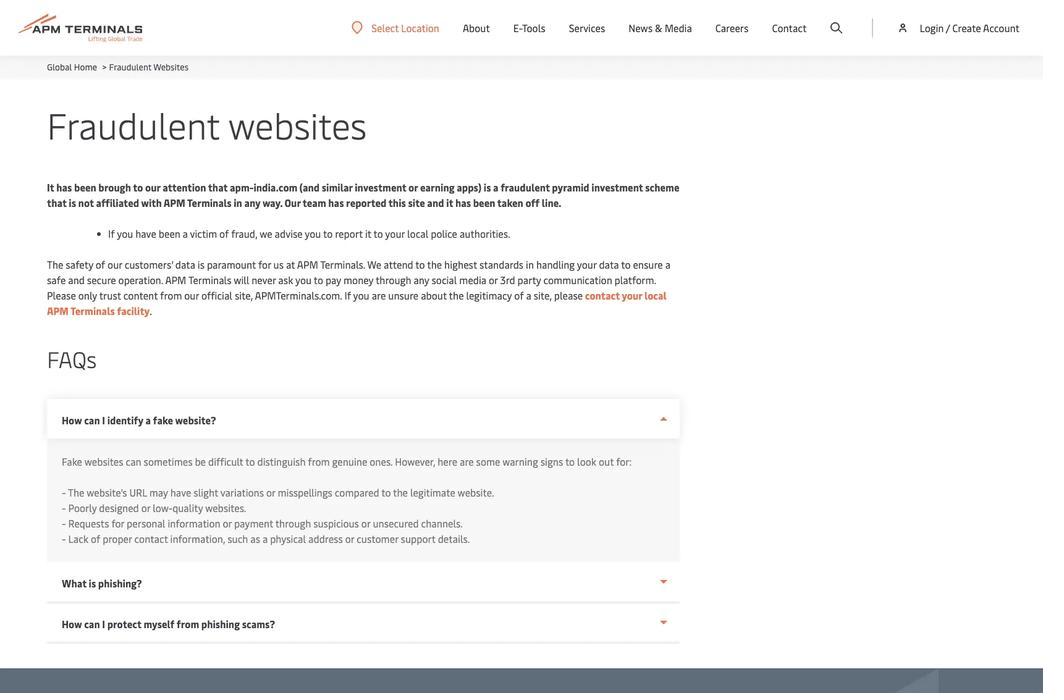 Task type: locate. For each thing, give the bounding box(es) containing it.
about button
[[463, 0, 490, 56]]

0 horizontal spatial for
[[112, 517, 124, 531]]

careers button
[[716, 0, 749, 56]]

websites
[[154, 61, 189, 73]]

lack
[[68, 532, 89, 546]]

scheme
[[646, 181, 680, 194]]

the inside - the website's url may have slight variations or misspellings compared to the legitimate website. - poorly designed or low-quality websites. - requests for personal information or payment through suspicious or unsecured channels. - lack of proper contact information, such as a physical address or customer support details.
[[393, 486, 408, 500]]

the up poorly on the left bottom of page
[[68, 486, 84, 500]]

to right attend
[[416, 258, 425, 271]]

1 vertical spatial through
[[276, 517, 311, 531]]

any up about
[[414, 273, 430, 287]]

the inside - the website's url may have slight variations or misspellings compared to the legitimate website. - poorly designed or low-quality websites. - requests for personal information or payment through suspicious or unsecured channels. - lack of proper contact information, such as a physical address or customer support details.
[[68, 486, 84, 500]]

can inside how can i identify a fake website? element
[[126, 455, 141, 469]]

1 i from the top
[[102, 414, 105, 427]]

i
[[102, 414, 105, 427], [102, 618, 105, 631]]

of down party
[[515, 289, 524, 302]]

0 horizontal spatial contact
[[134, 532, 168, 546]]

i for identify
[[102, 414, 105, 427]]

1 horizontal spatial local
[[645, 289, 667, 302]]

1 horizontal spatial for
[[258, 258, 271, 271]]

are right the here
[[460, 455, 474, 469]]

can inside the how can i identify a fake website? dropdown button
[[84, 414, 100, 427]]

a right ensure
[[666, 258, 671, 271]]

slight
[[194, 486, 218, 500]]

0 vertical spatial our
[[145, 181, 161, 194]]

trust
[[99, 289, 121, 302]]

1 vertical spatial if
[[345, 289, 351, 302]]

in down apm-
[[234, 196, 242, 210]]

contact inside contact your local apm terminals facility
[[586, 289, 620, 302]]

0 vertical spatial in
[[234, 196, 242, 210]]

terminals up official
[[189, 273, 232, 287]]

2 site, from the left
[[534, 289, 552, 302]]

from inside 'the safety of our customers' data is paramount for us at apm terminals. we attend to the highest standards in handling your data to ensure a safe and secure operation. apm terminals will never ask you to pay money through any social media or 3rd party communication platform. please only trust content from our official site, apmterminals.com. if you are unsure about the legitimacy of a site, please'
[[160, 289, 182, 302]]

unsure
[[389, 289, 419, 302]]

1 horizontal spatial websites
[[228, 100, 367, 149]]

through
[[376, 273, 412, 287], [276, 517, 311, 531]]

websites inside how can i identify a fake website? element
[[85, 455, 123, 469]]

/
[[947, 21, 951, 35]]

1 horizontal spatial been
[[474, 196, 496, 210]]

a inside it has been brough to our attention that apm-india.com (and similar investment or earning apps) is a fraudulent pyramid investment scheme that is not affiliated with apm terminals in any way. our team has reported this site and it has been taken off line.
[[494, 181, 499, 194]]

0 horizontal spatial through
[[276, 517, 311, 531]]

of up secure
[[96, 258, 105, 271]]

information,
[[170, 532, 225, 546]]

1 horizontal spatial and
[[428, 196, 444, 210]]

from inside dropdown button
[[177, 618, 199, 631]]

warning
[[503, 455, 539, 469]]

0 vertical spatial for
[[258, 258, 271, 271]]

fraudulent right >
[[109, 61, 152, 73]]

0 horizontal spatial are
[[372, 289, 386, 302]]

if you have been a victim of fraud, we advise you to report it to your local police authorities.
[[108, 227, 511, 241]]

can left identify
[[84, 414, 100, 427]]

to left pay
[[314, 273, 323, 287]]

it down earning
[[447, 196, 454, 210]]

are
[[372, 289, 386, 302], [460, 455, 474, 469]]

to right compared
[[382, 486, 391, 500]]

1 vertical spatial from
[[308, 455, 330, 469]]

1 vertical spatial are
[[460, 455, 474, 469]]

a left fake
[[146, 414, 151, 427]]

this
[[389, 196, 406, 210]]

how for how can i identify a fake website?
[[62, 414, 82, 427]]

or right variations
[[267, 486, 276, 500]]

any
[[245, 196, 261, 210], [414, 273, 430, 287]]

- left poorly on the left bottom of page
[[62, 502, 66, 515]]

fraudulent
[[109, 61, 152, 73], [47, 100, 220, 149]]

2 i from the top
[[102, 618, 105, 631]]

have left the been a
[[136, 227, 156, 241]]

1 horizontal spatial it
[[447, 196, 454, 210]]

can left protect
[[84, 618, 100, 631]]

ensure
[[634, 258, 663, 271]]

that down it in the top of the page
[[47, 196, 67, 210]]

been down apps)
[[474, 196, 496, 210]]

1 horizontal spatial your
[[578, 258, 597, 271]]

if inside 'the safety of our customers' data is paramount for us at apm terminals. we attend to the highest standards in handling your data to ensure a safe and secure operation. apm terminals will never ask you to pay money through any social media or 3rd party communication platform. please only trust content from our official site, apmterminals.com. if you are unsure about the legitimacy of a site, please'
[[345, 289, 351, 302]]

services button
[[569, 0, 606, 56]]

0 vertical spatial that
[[208, 181, 228, 194]]

data down the been a
[[175, 258, 195, 271]]

or inside 'the safety of our customers' data is paramount for us at apm terminals. we attend to the highest standards in handling your data to ensure a safe and secure operation. apm terminals will never ask you to pay money through any social media or 3rd party communication platform. please only trust content from our official site, apmterminals.com. if you are unsure about the legitimacy of a site, please'
[[489, 273, 498, 287]]

if
[[108, 227, 115, 241], [345, 289, 351, 302]]

apm down attention
[[164, 196, 185, 210]]

at
[[286, 258, 295, 271]]

2 vertical spatial the
[[393, 486, 408, 500]]

are inside how can i identify a fake website? element
[[460, 455, 474, 469]]

1 horizontal spatial data
[[600, 258, 619, 271]]

1 vertical spatial that
[[47, 196, 67, 210]]

0 vertical spatial i
[[102, 414, 105, 427]]

1 horizontal spatial through
[[376, 273, 412, 287]]

only
[[78, 289, 97, 302]]

0 horizontal spatial in
[[234, 196, 242, 210]]

from right content
[[160, 289, 182, 302]]

your down "platform."
[[622, 289, 643, 302]]

global
[[47, 61, 72, 73]]

however,
[[395, 455, 436, 469]]

terminals inside contact your local apm terminals facility
[[71, 304, 115, 318]]

in inside it has been brough to our attention that apm-india.com (and similar investment or earning apps) is a fraudulent pyramid investment scheme that is not affiliated with apm terminals in any way. our team has reported this site and it has been taken off line.
[[234, 196, 242, 210]]

1 vertical spatial the
[[68, 486, 84, 500]]

of fraud,
[[220, 227, 258, 241]]

0 vertical spatial how
[[62, 414, 82, 427]]

i for protect
[[102, 618, 105, 631]]

compared
[[335, 486, 379, 500]]

local inside contact your local apm terminals facility
[[645, 289, 667, 302]]

1 vertical spatial i
[[102, 618, 105, 631]]

1 vertical spatial how
[[62, 618, 82, 631]]

1 vertical spatial in
[[526, 258, 534, 271]]

what
[[62, 577, 87, 591]]

investment up 'reported'
[[355, 181, 407, 194]]

0 horizontal spatial your
[[386, 227, 405, 241]]

2 - from the top
[[62, 502, 66, 515]]

or left 3rd
[[489, 273, 498, 287]]

global home link
[[47, 61, 97, 73]]

data
[[175, 258, 195, 271], [600, 258, 619, 271]]

of down requests
[[91, 532, 100, 546]]

apm down customers'
[[165, 273, 186, 287]]

0 vertical spatial fraudulent
[[109, 61, 152, 73]]

careers
[[716, 21, 749, 35]]

1 horizontal spatial investment
[[592, 181, 644, 194]]

authorities.
[[460, 227, 511, 241]]

reported
[[346, 196, 387, 210]]

0 horizontal spatial site,
[[235, 289, 253, 302]]

it inside it has been brough to our attention that apm-india.com (and similar investment or earning apps) is a fraudulent pyramid investment scheme that is not affiliated with apm terminals in any way. our team has reported this site and it has been taken off line.
[[447, 196, 454, 210]]

have up the quality
[[171, 486, 191, 500]]

have inside - the website's url may have slight variations or misspellings compared to the legitimate website. - poorly designed or low-quality websites. - requests for personal information or payment through suspicious or unsecured channels. - lack of proper contact information, such as a physical address or customer support details.
[[171, 486, 191, 500]]

the up unsecured
[[393, 486, 408, 500]]

been up not
[[74, 181, 96, 194]]

local down "platform."
[[645, 289, 667, 302]]

is right what
[[89, 577, 96, 591]]

0 vertical spatial have
[[136, 227, 156, 241]]

data up "platform."
[[600, 258, 619, 271]]

0 horizontal spatial our
[[108, 258, 122, 271]]

i left protect
[[102, 618, 105, 631]]

1 horizontal spatial our
[[145, 181, 161, 194]]

what is phishing? button
[[47, 563, 680, 604]]

1 vertical spatial any
[[414, 273, 430, 287]]

i left identify
[[102, 414, 105, 427]]

1 horizontal spatial the
[[68, 486, 84, 500]]

the down social
[[449, 289, 464, 302]]

can inside how can i protect myself from phishing scams? dropdown button
[[84, 618, 100, 631]]

1 vertical spatial websites
[[85, 455, 123, 469]]

ones.
[[370, 455, 393, 469]]

2 vertical spatial from
[[177, 618, 199, 631]]

contact down personal
[[134, 532, 168, 546]]

2 vertical spatial your
[[622, 289, 643, 302]]

1 horizontal spatial are
[[460, 455, 474, 469]]

low-
[[153, 502, 173, 515]]

contact button
[[773, 0, 807, 56]]

1 horizontal spatial contact
[[586, 289, 620, 302]]

how up 'fake'
[[62, 414, 82, 427]]

your down this
[[386, 227, 405, 241]]

website?
[[175, 414, 216, 427]]

signs
[[541, 455, 564, 469]]

terminals down only
[[71, 304, 115, 318]]

your up communication
[[578, 258, 597, 271]]

0 vertical spatial are
[[372, 289, 386, 302]]

any down apm-
[[245, 196, 261, 210]]

it
[[447, 196, 454, 210], [365, 227, 372, 241]]

0 vertical spatial it
[[447, 196, 454, 210]]

2 vertical spatial of
[[91, 532, 100, 546]]

1 horizontal spatial if
[[345, 289, 351, 302]]

safe
[[47, 273, 66, 287]]

a right as
[[263, 532, 268, 546]]

- left lack at the left bottom of the page
[[62, 532, 66, 546]]

1 horizontal spatial the
[[427, 258, 442, 271]]

for up proper
[[112, 517, 124, 531]]

and down earning
[[428, 196, 444, 210]]

1 how from the top
[[62, 414, 82, 427]]

apm
[[164, 196, 185, 210], [297, 258, 318, 271], [165, 273, 186, 287], [47, 304, 69, 318]]

brough
[[99, 181, 131, 194]]

payment
[[234, 517, 273, 531]]

has down 'similar'
[[329, 196, 344, 210]]

is left paramount
[[198, 258, 205, 271]]

is left not
[[69, 196, 76, 210]]

can for identify
[[84, 414, 100, 427]]

1 data from the left
[[175, 258, 195, 271]]

the
[[47, 258, 63, 271], [68, 486, 84, 500]]

4 - from the top
[[62, 532, 66, 546]]

0 vertical spatial the
[[47, 258, 63, 271]]

0 horizontal spatial investment
[[355, 181, 407, 194]]

scams?
[[242, 618, 275, 631]]

0 horizontal spatial have
[[136, 227, 156, 241]]

has right it in the top of the page
[[56, 181, 72, 194]]

1 vertical spatial contact
[[134, 532, 168, 546]]

to left look
[[566, 455, 575, 469]]

is inside 'the safety of our customers' data is paramount for us at apm terminals. we attend to the highest standards in handling your data to ensure a safe and secure operation. apm terminals will never ask you to pay money through any social media or 3rd party communication platform. please only trust content from our official site, apmterminals.com. if you are unsure about the legitimacy of a site, please'
[[198, 258, 205, 271]]

0 horizontal spatial and
[[68, 273, 85, 287]]

select location button
[[352, 21, 440, 34]]

0 horizontal spatial the
[[47, 258, 63, 271]]

0 vertical spatial and
[[428, 196, 444, 210]]

0 vertical spatial can
[[84, 414, 100, 427]]

for:
[[617, 455, 632, 469]]

0 horizontal spatial data
[[175, 258, 195, 271]]

1 vertical spatial can
[[126, 455, 141, 469]]

0 horizontal spatial been
[[74, 181, 96, 194]]

1 horizontal spatial site,
[[534, 289, 552, 302]]

similar
[[322, 181, 353, 194]]

never
[[252, 273, 276, 287]]

1 vertical spatial of
[[515, 289, 524, 302]]

1 horizontal spatial have
[[171, 486, 191, 500]]

any inside 'the safety of our customers' data is paramount for us at apm terminals. we attend to the highest standards in handling your data to ensure a safe and secure operation. apm terminals will never ask you to pay money through any social media or 3rd party communication platform. please only trust content from our official site, apmterminals.com. if you are unsure about the legitimacy of a site, please'
[[414, 273, 430, 287]]

you down affiliated
[[117, 227, 133, 241]]

the up social
[[427, 258, 442, 271]]

that
[[208, 181, 228, 194], [47, 196, 67, 210]]

how for how can i protect myself from phishing scams?
[[62, 618, 82, 631]]

0 vertical spatial local
[[408, 227, 429, 241]]

terminals inside it has been brough to our attention that apm-india.com (and similar investment or earning apps) is a fraudulent pyramid investment scheme that is not affiliated with apm terminals in any way. our team has reported this site and it has been taken off line.
[[187, 196, 232, 210]]

or up site
[[409, 181, 418, 194]]

a inside - the website's url may have slight variations or misspellings compared to the legitimate website. - poorly designed or low-quality websites. - requests for personal information or payment through suspicious or unsecured channels. - lack of proper contact information, such as a physical address or customer support details.
[[263, 532, 268, 546]]

0 vertical spatial contact
[[586, 289, 620, 302]]

your inside 'the safety of our customers' data is paramount for us at apm terminals. we attend to the highest standards in handling your data to ensure a safe and secure operation. apm terminals will never ask you to pay money through any social media or 3rd party communication platform. please only trust content from our official site, apmterminals.com. if you are unsure about the legitimacy of a site, please'
[[578, 258, 597, 271]]

0 horizontal spatial that
[[47, 196, 67, 210]]

1 vertical spatial and
[[68, 273, 85, 287]]

site, down party
[[534, 289, 552, 302]]

contact down communication
[[586, 289, 620, 302]]

us
[[274, 258, 284, 271]]

1 vertical spatial our
[[108, 258, 122, 271]]

through inside - the website's url may have slight variations or misspellings compared to the legitimate website. - poorly designed or low-quality websites. - requests for personal information or payment through suspicious or unsecured channels. - lack of proper contact information, such as a physical address or customer support details.
[[276, 517, 311, 531]]

to inside it has been brough to our attention that apm-india.com (and similar investment or earning apps) is a fraudulent pyramid investment scheme that is not affiliated with apm terminals in any way. our team has reported this site and it has been taken off line.
[[133, 181, 143, 194]]

it right report
[[365, 227, 372, 241]]

apps)
[[457, 181, 482, 194]]

of inside - the website's url may have slight variations or misspellings compared to the legitimate website. - poorly designed or low-quality websites. - requests for personal information or payment through suspicious or unsecured channels. - lack of proper contact information, such as a physical address or customer support details.
[[91, 532, 100, 546]]

in up party
[[526, 258, 534, 271]]

2 how from the top
[[62, 618, 82, 631]]

how down what
[[62, 618, 82, 631]]

-
[[62, 486, 66, 500], [62, 502, 66, 515], [62, 517, 66, 531], [62, 532, 66, 546]]

if down money
[[345, 289, 351, 302]]

websites
[[228, 100, 367, 149], [85, 455, 123, 469]]

that left apm-
[[208, 181, 228, 194]]

apm down please
[[47, 304, 69, 318]]

- left requests
[[62, 517, 66, 531]]

0 horizontal spatial websites
[[85, 455, 123, 469]]

media
[[665, 21, 693, 35]]

through up physical
[[276, 517, 311, 531]]

login / create account
[[921, 21, 1020, 35]]

difficult
[[208, 455, 243, 469]]

local left police
[[408, 227, 429, 241]]

a
[[494, 181, 499, 194], [666, 258, 671, 271], [527, 289, 532, 302], [146, 414, 151, 427], [263, 532, 268, 546]]

unsecured
[[373, 517, 419, 531]]

through inside 'the safety of our customers' data is paramount for us at apm terminals. we attend to the highest standards in handling your data to ensure a safe and secure operation. apm terminals will never ask you to pay money through any social media or 3rd party communication platform. please only trust content from our official site, apmterminals.com. if you are unsure about the legitimacy of a site, please'
[[376, 273, 412, 287]]

has
[[56, 181, 72, 194], [329, 196, 344, 210], [456, 196, 471, 210]]

and inside it has been brough to our attention that apm-india.com (and similar investment or earning apps) is a fraudulent pyramid investment scheme that is not affiliated with apm terminals in any way. our team has reported this site and it has been taken off line.
[[428, 196, 444, 210]]

money
[[344, 273, 374, 287]]

to up with
[[133, 181, 143, 194]]

news & media button
[[629, 0, 693, 56]]

are left unsure
[[372, 289, 386, 302]]

content
[[124, 289, 158, 302]]

for inside - the website's url may have slight variations or misspellings compared to the legitimate website. - poorly designed or low-quality websites. - requests for personal information or payment through suspicious or unsecured channels. - lack of proper contact information, such as a physical address or customer support details.
[[112, 517, 124, 531]]

what is phishing?
[[62, 577, 142, 591]]

from left genuine
[[308, 455, 330, 469]]

police
[[431, 227, 458, 241]]

a up taken
[[494, 181, 499, 194]]

1 - from the top
[[62, 486, 66, 500]]

0 vertical spatial if
[[108, 227, 115, 241]]

our up with
[[145, 181, 161, 194]]

websites.
[[205, 502, 246, 515]]

0 vertical spatial through
[[376, 273, 412, 287]]

address
[[309, 532, 343, 546]]

0 vertical spatial any
[[245, 196, 261, 210]]

0 horizontal spatial any
[[245, 196, 261, 210]]

2 vertical spatial can
[[84, 618, 100, 631]]

2 horizontal spatial your
[[622, 289, 643, 302]]

1 vertical spatial the
[[449, 289, 464, 302]]

the up safe
[[47, 258, 63, 271]]

site
[[408, 196, 425, 210]]

and down safety
[[68, 273, 85, 287]]

1 vertical spatial have
[[171, 486, 191, 500]]

local
[[408, 227, 429, 241], [645, 289, 667, 302]]

how can i protect myself from phishing scams? button
[[47, 604, 680, 644]]

- down 'fake'
[[62, 486, 66, 500]]

0 horizontal spatial if
[[108, 227, 115, 241]]

1 horizontal spatial in
[[526, 258, 534, 271]]

or inside it has been brough to our attention that apm-india.com (and similar investment or earning apps) is a fraudulent pyramid investment scheme that is not affiliated with apm terminals in any way. our team has reported this site and it has been taken off line.
[[409, 181, 418, 194]]

0 horizontal spatial the
[[393, 486, 408, 500]]

contact inside - the website's url may have slight variations or misspellings compared to the legitimate website. - poorly designed or low-quality websites. - requests for personal information or payment through suspicious or unsecured channels. - lack of proper contact information, such as a physical address or customer support details.
[[134, 532, 168, 546]]

from right myself
[[177, 618, 199, 631]]

if down affiliated
[[108, 227, 115, 241]]

0 vertical spatial from
[[160, 289, 182, 302]]

social
[[432, 273, 457, 287]]

have
[[136, 227, 156, 241], [171, 486, 191, 500]]

fake
[[153, 414, 173, 427]]

0 horizontal spatial it
[[365, 227, 372, 241]]

site, down will
[[235, 289, 253, 302]]

global home > fraudulent websites
[[47, 61, 189, 73]]

has down apps)
[[456, 196, 471, 210]]

safety
[[66, 258, 93, 271]]

our up secure
[[108, 258, 122, 271]]

website's
[[87, 486, 127, 500]]

how can i identify a fake website? element
[[47, 439, 680, 563]]

0 vertical spatial websites
[[228, 100, 367, 149]]

you
[[117, 227, 133, 241], [305, 227, 321, 241], [296, 273, 312, 287], [354, 289, 370, 302]]

login / create account link
[[898, 0, 1020, 56]]

to right report
[[374, 227, 383, 241]]

for left us
[[258, 258, 271, 271]]

1 vertical spatial local
[[645, 289, 667, 302]]

2 vertical spatial terminals
[[71, 304, 115, 318]]

investment left scheme
[[592, 181, 644, 194]]

2 vertical spatial our
[[184, 289, 199, 302]]

is
[[484, 181, 491, 194], [69, 196, 76, 210], [198, 258, 205, 271], [89, 577, 96, 591]]

through down attend
[[376, 273, 412, 287]]

terminals down attention
[[187, 196, 232, 210]]

fraudulent down global home > fraudulent websites
[[47, 100, 220, 149]]

or
[[409, 181, 418, 194], [489, 273, 498, 287], [267, 486, 276, 500], [141, 502, 150, 515], [223, 517, 232, 531], [362, 517, 371, 531], [345, 532, 355, 546]]

websites for fraudulent
[[228, 100, 367, 149]]

can up url
[[126, 455, 141, 469]]

from inside how can i identify a fake website? element
[[308, 455, 330, 469]]

1 horizontal spatial any
[[414, 273, 430, 287]]

our left official
[[184, 289, 199, 302]]



Task type: vqa. For each thing, say whether or not it's contained in the screenshot.
400's LOS
no



Task type: describe. For each thing, give the bounding box(es) containing it.
fraudulent websites
[[47, 100, 367, 149]]

off
[[526, 196, 540, 210]]

0 horizontal spatial local
[[408, 227, 429, 241]]

apm-
[[230, 181, 254, 194]]

how can i identify a fake website?
[[62, 414, 216, 427]]

handling
[[537, 258, 575, 271]]

2 horizontal spatial our
[[184, 289, 199, 302]]

requests
[[68, 517, 109, 531]]

1 vertical spatial been
[[474, 196, 496, 210]]

0 vertical spatial your
[[386, 227, 405, 241]]

faqs
[[47, 344, 97, 374]]

look
[[578, 455, 597, 469]]

victim
[[190, 227, 217, 241]]

india.com (and
[[254, 181, 320, 194]]

support
[[401, 532, 436, 546]]

or up personal
[[141, 502, 150, 515]]

report
[[335, 227, 363, 241]]

facility
[[117, 304, 150, 318]]

team
[[303, 196, 326, 210]]

0 vertical spatial the
[[427, 258, 442, 271]]

it has been brough to our attention that apm-india.com (and similar investment or earning apps) is a fraudulent pyramid investment scheme that is not affiliated with apm terminals in any way. our team has reported this site and it has been taken off line.
[[47, 181, 680, 210]]

contact
[[773, 21, 807, 35]]

2 data from the left
[[600, 258, 619, 271]]

how can i protect myself from phishing scams?
[[62, 618, 275, 631]]

we
[[368, 258, 382, 271]]

in inside 'the safety of our customers' data is paramount for us at apm terminals. we attend to the highest standards in handling your data to ensure a safe and secure operation. apm terminals will never ask you to pay money through any social media or 3rd party communication platform. please only trust content from our official site, apmterminals.com. if you are unsure about the legitimacy of a site, please'
[[526, 258, 534, 271]]

1 vertical spatial it
[[365, 227, 372, 241]]

out
[[599, 455, 614, 469]]

news & media
[[629, 21, 693, 35]]

it
[[47, 181, 54, 194]]

and inside 'the safety of our customers' data is paramount for us at apm terminals. we attend to the highest standards in handling your data to ensure a safe and secure operation. apm terminals will never ask you to pay money through any social media or 3rd party communication platform. please only trust content from our official site, apmterminals.com. if you are unsure about the legitimacy of a site, please'
[[68, 273, 85, 287]]

our inside it has been brough to our attention that apm-india.com (and similar investment or earning apps) is a fraudulent pyramid investment scheme that is not affiliated with apm terminals in any way. our team has reported this site and it has been taken off line.
[[145, 181, 161, 194]]

news
[[629, 21, 653, 35]]

communication
[[544, 273, 613, 287]]

1 site, from the left
[[235, 289, 253, 302]]

home
[[74, 61, 97, 73]]

websites for fake
[[85, 455, 123, 469]]

line.
[[542, 196, 562, 210]]

details.
[[438, 532, 470, 546]]

affiliated
[[96, 196, 139, 210]]

account
[[984, 21, 1020, 35]]

highest
[[445, 258, 477, 271]]

is right apps)
[[484, 181, 491, 194]]

as
[[251, 532, 260, 546]]

sometimes
[[144, 455, 193, 469]]

terminals inside 'the safety of our customers' data is paramount for us at apm terminals. we attend to the highest standards in handling your data to ensure a safe and secure operation. apm terminals will never ask you to pay money through any social media or 3rd party communication platform. please only trust content from our official site, apmterminals.com. if you are unsure about the legitimacy of a site, please'
[[189, 273, 232, 287]]

you up apmterminals.com.
[[296, 273, 312, 287]]

login
[[921, 21, 945, 35]]

customers'
[[125, 258, 173, 271]]

1 vertical spatial fraudulent
[[47, 100, 220, 149]]

to right difficult
[[246, 455, 255, 469]]

you down money
[[354, 289, 370, 302]]

2 horizontal spatial has
[[456, 196, 471, 210]]

apmterminals.com.
[[255, 289, 342, 302]]

or down suspicious
[[345, 532, 355, 546]]

platform.
[[615, 273, 657, 287]]

party
[[518, 273, 541, 287]]

identify
[[107, 414, 143, 427]]

fraudulent
[[501, 181, 550, 194]]

media
[[460, 273, 487, 287]]

phishing
[[201, 618, 240, 631]]

- the website's url may have slight variations or misspellings compared to the legitimate website. - poorly designed or low-quality websites. - requests for personal information or payment through suspicious or unsecured channels. - lack of proper contact information, such as a physical address or customer support details.
[[62, 486, 495, 546]]

customer
[[357, 532, 399, 546]]

you right advise
[[305, 227, 321, 241]]

0 vertical spatial of
[[96, 258, 105, 271]]

information
[[168, 517, 220, 531]]

fake websites can sometimes be difficult to distinguish from genuine ones. however, here are some warning signs to look out for:
[[62, 455, 632, 469]]

a down party
[[527, 289, 532, 302]]

1 investment from the left
[[355, 181, 407, 194]]

contact your local apm terminals facility
[[47, 289, 667, 318]]

earning
[[420, 181, 455, 194]]

location
[[401, 21, 440, 34]]

suspicious
[[314, 517, 359, 531]]

are inside 'the safety of our customers' data is paramount for us at apm terminals. we attend to the highest standards in handling your data to ensure a safe and secure operation. apm terminals will never ask you to pay money through any social media or 3rd party communication platform. please only trust content from our official site, apmterminals.com. if you are unsure about the legitimacy of a site, please'
[[372, 289, 386, 302]]

proper
[[103, 532, 132, 546]]

is inside dropdown button
[[89, 577, 96, 591]]

will
[[234, 273, 249, 287]]

phishing?
[[98, 577, 142, 591]]

to up "platform."
[[622, 258, 631, 271]]

2 investment from the left
[[592, 181, 644, 194]]

your inside contact your local apm terminals facility
[[622, 289, 643, 302]]

about
[[463, 21, 490, 35]]

0 vertical spatial been
[[74, 181, 96, 194]]

a inside dropdown button
[[146, 414, 151, 427]]

apm inside contact your local apm terminals facility
[[47, 304, 69, 318]]

about
[[421, 289, 447, 302]]

for inside 'the safety of our customers' data is paramount for us at apm terminals. we attend to the highest standards in handling your data to ensure a safe and secure operation. apm terminals will never ask you to pay money through any social media or 3rd party communication platform. please only trust content from our official site, apmterminals.com. if you are unsure about the legitimacy of a site, please'
[[258, 258, 271, 271]]

3 - from the top
[[62, 517, 66, 531]]

apm right at
[[297, 258, 318, 271]]

apm inside it has been brough to our attention that apm-india.com (and similar investment or earning apps) is a fraudulent pyramid investment scheme that is not affiliated with apm terminals in any way. our team has reported this site and it has been taken off line.
[[164, 196, 185, 210]]

designed
[[99, 502, 139, 515]]

any inside it has been brough to our attention that apm-india.com (and similar investment or earning apps) is a fraudulent pyramid investment scheme that is not affiliated with apm terminals in any way. our team has reported this site and it has been taken off line.
[[245, 196, 261, 210]]

such
[[228, 532, 248, 546]]

e-tools
[[514, 21, 546, 35]]

can for protect
[[84, 618, 100, 631]]

genuine
[[332, 455, 368, 469]]

to inside - the website's url may have slight variations or misspellings compared to the legitimate website. - poorly designed or low-quality websites. - requests for personal information or payment through suspicious or unsecured channels. - lack of proper contact information, such as a physical address or customer support details.
[[382, 486, 391, 500]]

to left report
[[323, 227, 333, 241]]

secure
[[87, 273, 116, 287]]

paramount
[[207, 258, 256, 271]]

or up customer
[[362, 517, 371, 531]]

been a
[[159, 227, 188, 241]]

operation.
[[118, 273, 163, 287]]

2 horizontal spatial the
[[449, 289, 464, 302]]

1 horizontal spatial that
[[208, 181, 228, 194]]

personal
[[127, 517, 165, 531]]

e-tools button
[[514, 0, 546, 56]]

pay
[[326, 273, 341, 287]]

services
[[569, 21, 606, 35]]

legitimate
[[411, 486, 456, 500]]

1 horizontal spatial has
[[329, 196, 344, 210]]

select location
[[372, 21, 440, 34]]

the inside 'the safety of our customers' data is paramount for us at apm terminals. we attend to the highest standards in handling your data to ensure a safe and secure operation. apm terminals will never ask you to pay money through any social media or 3rd party communication platform. please only trust content from our official site, apmterminals.com. if you are unsure about the legitimacy of a site, please'
[[47, 258, 63, 271]]

some
[[477, 455, 501, 469]]

select
[[372, 21, 399, 34]]

0 horizontal spatial has
[[56, 181, 72, 194]]

poorly
[[68, 502, 97, 515]]

physical
[[270, 532, 306, 546]]

or down the websites.
[[223, 517, 232, 531]]

attend
[[384, 258, 414, 271]]



